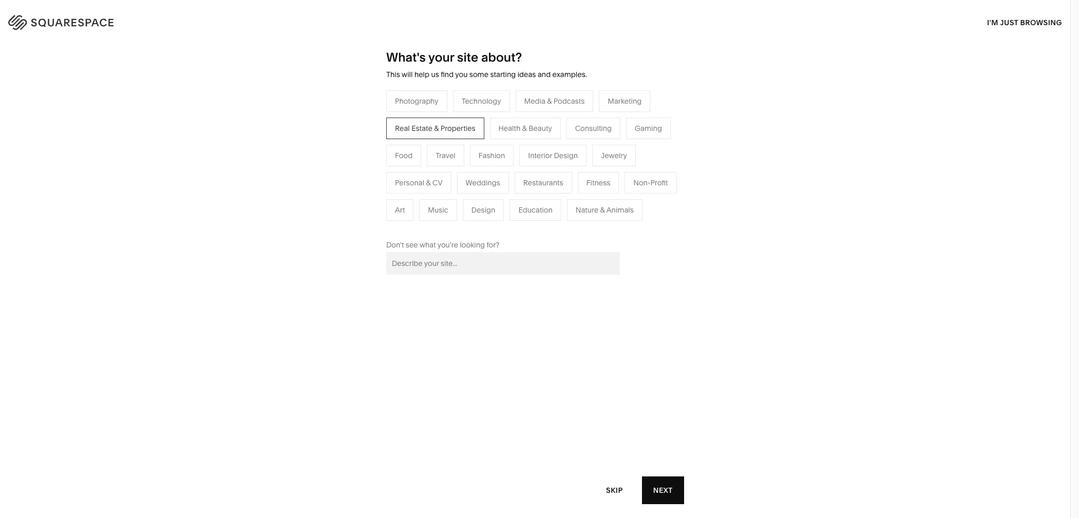 Task type: describe. For each thing, give the bounding box(es) containing it.
1 horizontal spatial design
[[554, 151, 578, 160]]

non- inside option
[[634, 178, 651, 188]]

photography
[[395, 97, 439, 106]]

properties inside radio
[[441, 124, 476, 133]]

find
[[441, 70, 454, 79]]

decor
[[555, 143, 576, 152]]

profits
[[374, 189, 395, 198]]

Jewelry radio
[[593, 145, 636, 166]]

animals inside "radio"
[[607, 206, 634, 215]]

nature inside "radio"
[[576, 206, 599, 215]]

weddings inside 'option'
[[466, 178, 501, 188]]

non-profit
[[634, 178, 669, 188]]

Gaming radio
[[627, 118, 671, 139]]

don't
[[387, 240, 404, 250]]

Don't see what you're looking for? field
[[387, 252, 620, 275]]

nature & animals inside nature & animals "radio"
[[576, 206, 634, 215]]

0 horizontal spatial weddings
[[418, 204, 452, 214]]

Education radio
[[510, 199, 562, 221]]

1 vertical spatial properties
[[464, 220, 498, 229]]

1 vertical spatial real
[[418, 220, 433, 229]]

restaurants link
[[418, 158, 468, 167]]

Art radio
[[387, 199, 414, 221]]

restaurants inside "option"
[[524, 178, 564, 188]]

your
[[429, 50, 455, 65]]

Design radio
[[463, 199, 505, 221]]

media inside option
[[525, 97, 546, 106]]

site
[[458, 50, 479, 65]]

1 vertical spatial real estate & properties
[[418, 220, 498, 229]]

log
[[1032, 16, 1049, 25]]

Fashion radio
[[470, 145, 514, 166]]

skip
[[607, 486, 623, 495]]

Travel radio
[[427, 145, 465, 166]]

Fitness radio
[[578, 172, 620, 194]]

in
[[1050, 16, 1058, 25]]

nature & animals link
[[526, 158, 595, 167]]

marketing
[[608, 97, 642, 106]]

this
[[387, 70, 400, 79]]

1 vertical spatial design
[[472, 206, 496, 215]]

personal
[[395, 178, 425, 188]]

events link
[[418, 189, 451, 198]]

1 vertical spatial podcasts
[[447, 174, 478, 183]]

some
[[470, 70, 489, 79]]

just
[[1001, 18, 1019, 27]]

us
[[431, 70, 439, 79]]

media & podcasts link
[[418, 174, 489, 183]]

you
[[456, 70, 468, 79]]

see
[[406, 240, 418, 250]]

Restaurants radio
[[515, 172, 572, 194]]

Weddings radio
[[457, 172, 509, 194]]

i'm just browsing
[[988, 18, 1063, 27]]

fitness inside fitness radio
[[587, 178, 611, 188]]

community & non-profits
[[309, 189, 395, 198]]

Personal & CV radio
[[387, 172, 452, 194]]

home
[[526, 143, 547, 152]]

Music radio
[[420, 199, 457, 221]]

fashion
[[479, 151, 505, 160]]

ideas
[[518, 70, 536, 79]]

what
[[420, 240, 436, 250]]

0 vertical spatial nature & animals
[[526, 158, 585, 167]]

art
[[395, 206, 405, 215]]

gaming
[[635, 124, 663, 133]]

i'm just browsing link
[[988, 8, 1063, 36]]



Task type: vqa. For each thing, say whether or not it's contained in the screenshot.
site
yes



Task type: locate. For each thing, give the bounding box(es) containing it.
1 horizontal spatial restaurants
[[524, 178, 564, 188]]

1 vertical spatial media & podcasts
[[418, 174, 478, 183]]

restaurants
[[418, 158, 458, 167], [524, 178, 564, 188]]

1 horizontal spatial fitness
[[587, 178, 611, 188]]

animals down fitness radio
[[607, 206, 634, 215]]

log             in
[[1032, 16, 1058, 25]]

real up food
[[395, 124, 410, 133]]

0 horizontal spatial podcasts
[[447, 174, 478, 183]]

podcasts down restaurants link
[[447, 174, 478, 183]]

design
[[554, 151, 578, 160], [472, 206, 496, 215]]

Consulting radio
[[567, 118, 621, 139]]

1 vertical spatial weddings
[[418, 204, 452, 214]]

log             in link
[[1032, 16, 1058, 25]]

restaurants down travel link
[[418, 158, 458, 167]]

real inside real estate & properties radio
[[395, 124, 410, 133]]

and
[[538, 70, 551, 79]]

squarespace logo image
[[21, 12, 135, 29]]

&
[[548, 97, 552, 106], [435, 124, 439, 133], [523, 124, 527, 133], [549, 143, 554, 152], [551, 158, 556, 167], [441, 174, 446, 183], [426, 178, 431, 188], [351, 189, 355, 198], [601, 206, 605, 215], [457, 220, 462, 229]]

fitness link
[[526, 174, 561, 183]]

Non-Profit radio
[[625, 172, 677, 194]]

real estate & properties link
[[418, 220, 509, 229]]

Food radio
[[387, 145, 422, 166]]

Health & Beauty radio
[[490, 118, 561, 139]]

1 horizontal spatial nature
[[576, 206, 599, 215]]

skip button
[[595, 477, 635, 505]]

non- down the jewelry 'radio'
[[634, 178, 651, 188]]

help
[[415, 70, 430, 79]]

community
[[309, 189, 349, 198]]

0 horizontal spatial animals
[[557, 158, 585, 167]]

Real Estate & Properties radio
[[387, 118, 485, 139]]

will
[[402, 70, 413, 79]]

fitness down interior on the top
[[526, 174, 550, 183]]

travel inside travel radio
[[436, 151, 456, 160]]

nature down home
[[526, 158, 549, 167]]

properties
[[441, 124, 476, 133], [464, 220, 498, 229]]

0 horizontal spatial nature
[[526, 158, 549, 167]]

1 vertical spatial restaurants
[[524, 178, 564, 188]]

browsing
[[1021, 18, 1063, 27]]

1 horizontal spatial real
[[418, 220, 433, 229]]

about?
[[482, 50, 522, 65]]

nature & animals down home & decor link
[[526, 158, 585, 167]]

nature & animals down fitness radio
[[576, 206, 634, 215]]

for?
[[487, 240, 500, 250]]

1 vertical spatial nature
[[576, 206, 599, 215]]

fitness
[[526, 174, 550, 183], [587, 178, 611, 188]]

1 horizontal spatial podcasts
[[554, 97, 585, 106]]

1 horizontal spatial animals
[[607, 206, 634, 215]]

music
[[428, 206, 449, 215]]

0 horizontal spatial media & podcasts
[[418, 174, 478, 183]]

what's
[[387, 50, 426, 65]]

home & decor link
[[526, 143, 586, 152]]

real estate & properties up you're
[[418, 220, 498, 229]]

0 horizontal spatial media
[[418, 174, 439, 183]]

what's your site about? this will help us find you some starting ideas and examples.
[[387, 50, 587, 79]]

next
[[654, 486, 673, 495]]

next button
[[642, 477, 685, 505]]

nature
[[526, 158, 549, 167], [576, 206, 599, 215]]

podcasts inside option
[[554, 97, 585, 106]]

estate
[[412, 124, 433, 133], [434, 220, 455, 229]]

media up events
[[418, 174, 439, 183]]

media & podcasts down restaurants link
[[418, 174, 478, 183]]

personal & cv
[[395, 178, 443, 188]]

Technology radio
[[453, 90, 510, 112]]

0 horizontal spatial restaurants
[[418, 158, 458, 167]]

0 horizontal spatial non-
[[357, 189, 374, 198]]

media & podcasts
[[525, 97, 585, 106], [418, 174, 478, 183]]

0 vertical spatial podcasts
[[554, 97, 585, 106]]

1 vertical spatial estate
[[434, 220, 455, 229]]

0 vertical spatial real
[[395, 124, 410, 133]]

0 vertical spatial weddings
[[466, 178, 501, 188]]

0 vertical spatial restaurants
[[418, 158, 458, 167]]

travel link
[[418, 143, 448, 152]]

events
[[418, 189, 440, 198]]

weddings
[[466, 178, 501, 188], [418, 204, 452, 214]]

1 vertical spatial non-
[[357, 189, 374, 198]]

real
[[395, 124, 410, 133], [418, 220, 433, 229]]

Marketing radio
[[600, 90, 651, 112]]

home & decor
[[526, 143, 576, 152]]

technology
[[462, 97, 501, 106]]

interior design
[[529, 151, 578, 160]]

1 vertical spatial media
[[418, 174, 439, 183]]

community & non-profits link
[[309, 189, 405, 198]]

looking
[[460, 240, 485, 250]]

& inside "radio"
[[601, 206, 605, 215]]

1 vertical spatial nature & animals
[[576, 206, 634, 215]]

0 vertical spatial estate
[[412, 124, 433, 133]]

non- right community
[[357, 189, 374, 198]]

0 horizontal spatial real
[[395, 124, 410, 133]]

real down music
[[418, 220, 433, 229]]

travel down real estate & properties radio
[[418, 143, 438, 152]]

food
[[395, 151, 413, 160]]

media up beauty
[[525, 97, 546, 106]]

don't see what you're looking for?
[[387, 240, 500, 250]]

education
[[519, 206, 553, 215]]

0 vertical spatial real estate & properties
[[395, 124, 476, 133]]

weddings down events link at the top of the page
[[418, 204, 452, 214]]

0 horizontal spatial estate
[[412, 124, 433, 133]]

restaurants down nature & animals link on the top of page
[[524, 178, 564, 188]]

animals
[[557, 158, 585, 167], [607, 206, 634, 215]]

beauty
[[529, 124, 552, 133]]

Media & Podcasts radio
[[516, 90, 594, 112]]

media
[[525, 97, 546, 106], [418, 174, 439, 183]]

fitness up nature & animals "radio"
[[587, 178, 611, 188]]

starting
[[491, 70, 516, 79]]

real estate & properties
[[395, 124, 476, 133], [418, 220, 498, 229]]

i'm
[[988, 18, 999, 27]]

estate up travel link
[[412, 124, 433, 133]]

0 vertical spatial design
[[554, 151, 578, 160]]

properties up looking
[[464, 220, 498, 229]]

estate down music
[[434, 220, 455, 229]]

examples.
[[553, 70, 587, 79]]

0 horizontal spatial fitness
[[526, 174, 550, 183]]

properties up travel radio
[[441, 124, 476, 133]]

Photography radio
[[387, 90, 448, 112]]

1 horizontal spatial non-
[[634, 178, 651, 188]]

travel
[[418, 143, 438, 152], [436, 151, 456, 160]]

1 horizontal spatial media
[[525, 97, 546, 106]]

non-
[[634, 178, 651, 188], [357, 189, 374, 198]]

profit
[[651, 178, 669, 188]]

1 horizontal spatial media & podcasts
[[525, 97, 585, 106]]

animals down decor
[[557, 158, 585, 167]]

0 vertical spatial non-
[[634, 178, 651, 188]]

0 vertical spatial nature
[[526, 158, 549, 167]]

real estate & properties inside radio
[[395, 124, 476, 133]]

interior
[[529, 151, 553, 160]]

weddings link
[[418, 204, 463, 214]]

jewelry
[[601, 151, 628, 160]]

Interior Design radio
[[520, 145, 587, 166]]

0 horizontal spatial design
[[472, 206, 496, 215]]

podcasts
[[554, 97, 585, 106], [447, 174, 478, 183]]

media & podcasts inside media & podcasts option
[[525, 97, 585, 106]]

nature down fitness radio
[[576, 206, 599, 215]]

1 horizontal spatial weddings
[[466, 178, 501, 188]]

squarespace logo link
[[21, 12, 228, 29]]

0 vertical spatial media
[[525, 97, 546, 106]]

podcasts down examples.
[[554, 97, 585, 106]]

0 vertical spatial media & podcasts
[[525, 97, 585, 106]]

degraw element
[[397, 351, 674, 519]]

1 vertical spatial animals
[[607, 206, 634, 215]]

degraw image
[[397, 351, 674, 519]]

travel up media & podcasts link
[[436, 151, 456, 160]]

1 horizontal spatial estate
[[434, 220, 455, 229]]

health & beauty
[[499, 124, 552, 133]]

media & podcasts down and
[[525, 97, 585, 106]]

nature & animals
[[526, 158, 585, 167], [576, 206, 634, 215]]

weddings up design option
[[466, 178, 501, 188]]

consulting
[[576, 124, 612, 133]]

cv
[[433, 178, 443, 188]]

estate inside radio
[[412, 124, 433, 133]]

0 vertical spatial animals
[[557, 158, 585, 167]]

health
[[499, 124, 521, 133]]

real estate & properties up travel link
[[395, 124, 476, 133]]

you're
[[438, 240, 459, 250]]

Nature & Animals radio
[[567, 199, 643, 221]]

0 vertical spatial properties
[[441, 124, 476, 133]]



